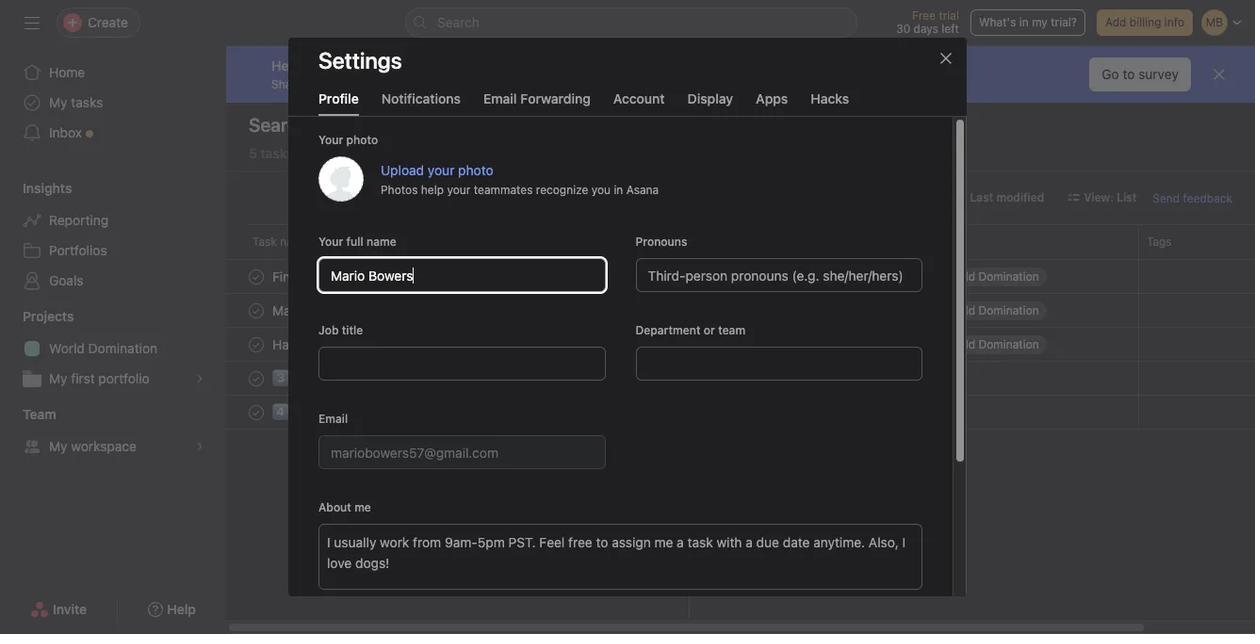 Task type: describe. For each thing, give the bounding box(es) containing it.
your photo
[[318, 133, 378, 147]]

your for your photo
[[318, 235, 343, 249]]

task
[[253, 235, 277, 249]]

0 vertical spatial oct
[[854, 269, 874, 284]]

world domination
[[49, 340, 157, 356]]

tasks inside search results 5 tasks
[[260, 145, 294, 161]]

tags
[[1147, 235, 1172, 249]]

users.
[[662, 77, 694, 91]]

department or team
[[636, 323, 745, 337]]

upload your photo button
[[381, 162, 494, 178]]

asana inside upload your photo photos help your teammates recognize you in asana
[[626, 182, 659, 196]]

team
[[23, 406, 56, 422]]

first
[[71, 370, 95, 386]]

help
[[271, 57, 300, 73]]

my first portfolio
[[49, 370, 150, 386]]

hacks button
[[811, 90, 849, 116]]

new
[[637, 77, 659, 91]]

cell for make some snacks cell
[[801, 293, 914, 328]]

job
[[318, 323, 339, 337]]

cell for 4️⃣ fourth: stay on top of incoming work cell
[[801, 395, 914, 430]]

5
[[249, 145, 257, 161]]

photo inside upload your photo photos help your teammates recognize you in asana
[[458, 162, 494, 178]]

add billing info button
[[1097, 9, 1193, 36]]

recognize
[[536, 182, 588, 196]]

teammates
[[474, 182, 533, 196]]

asana better
[[359, 57, 439, 73]]

make some snacks cell
[[226, 293, 690, 328]]

send feedback link
[[1153, 189, 1233, 207]]

completed checkbox for 3️⃣ third: get organized with sections "text box" at the bottom of page
[[245, 367, 268, 390]]

projects inside "dropdown button"
[[23, 308, 74, 324]]

you inside upload your photo photos help your teammates recognize you in asana
[[591, 182, 611, 196]]

brought
[[334, 77, 376, 91]]

free
[[912, 8, 936, 23]]

survey
[[1138, 66, 1179, 82]]

department
[[636, 323, 701, 337]]

can
[[485, 77, 504, 91]]

forwarding
[[520, 90, 591, 106]]

– inside row
[[849, 337, 856, 351]]

completed image for "make some snacks" text field
[[245, 299, 268, 322]]

have fun cell
[[226, 327, 690, 362]]

portfolio
[[98, 370, 150, 386]]

tags for find a team cell
[[1138, 259, 1255, 294]]

1 column header from the left
[[689, 224, 802, 259]]

Third-person pronouns (e.g. she/her/hers) text field
[[636, 258, 923, 292]]

my first portfolio link
[[11, 364, 215, 394]]

your full name
[[318, 235, 396, 249]]

teams element
[[0, 398, 226, 465]]

inbox
[[49, 124, 82, 140]]

we
[[467, 77, 482, 91]]

your for settings
[[318, 133, 343, 147]]

tasks inside global element
[[71, 94, 103, 110]]

0 vertical spatial your
[[428, 162, 455, 178]]

add billing info
[[1105, 15, 1184, 29]]

4️⃣ Fourth: Stay on top of incoming work text field
[[269, 403, 523, 422]]

I usually work from 9am-5pm PST. Feel free to assign me a task with a due date anytime. Also, I love dogs! text field
[[318, 524, 923, 590]]

billing
[[1130, 15, 1161, 29]]

in inside upload your photo photos help your teammates recognize you in asana
[[614, 182, 623, 196]]

row containing oct 26
[[226, 327, 1255, 362]]

mario bowers for 3️⃣ third: get organized with sections cell
[[724, 371, 796, 385]]

inbox link
[[11, 118, 215, 148]]

upload
[[381, 162, 424, 178]]

trial?
[[1051, 15, 1077, 29]]

close image
[[939, 51, 954, 66]]

add
[[1105, 15, 1126, 29]]

5 tasks button
[[249, 145, 294, 171]]

my for my tasks
[[49, 94, 67, 110]]

trial
[[939, 8, 959, 23]]

find a team cell
[[226, 259, 690, 294]]

share
[[271, 77, 302, 91]]

team
[[718, 323, 745, 337]]

email for email forwarding
[[483, 90, 517, 106]]

1 vertical spatial your
[[447, 182, 471, 196]]

to inside button
[[1123, 66, 1135, 82]]

Find a team text field
[[269, 267, 349, 286]]

search
[[437, 14, 480, 30]]

mario for "find a team" cell
[[724, 269, 754, 283]]

to inside help us make asana better share what brought you to asana so we can improve the product for new users.
[[402, 77, 412, 91]]

completed image for 3️⃣ third: get organized with sections "text box" at the bottom of page
[[245, 367, 268, 390]]

2 name from the left
[[367, 235, 396, 249]]

what
[[305, 77, 331, 91]]

you inside help us make asana better share what brought you to asana so we can improve the product for new users.
[[379, 77, 399, 91]]

dismiss image
[[1212, 67, 1227, 82]]

invite
[[53, 601, 87, 617]]

in inside button
[[1019, 15, 1029, 29]]

title
[[342, 323, 363, 337]]

go to survey
[[1102, 66, 1179, 82]]

profile button
[[318, 90, 359, 116]]

cell down team
[[689, 395, 802, 430]]

email forwarding button
[[483, 90, 591, 116]]

display button
[[688, 90, 733, 116]]

world
[[49, 340, 85, 356]]

tags for make some snacks cell
[[1138, 293, 1255, 328]]

search results 5 tasks
[[249, 114, 370, 161]]

hide sidebar image
[[24, 15, 40, 30]]

free trial 30 days left
[[896, 8, 959, 36]]

task name
[[253, 235, 309, 249]]

profile
[[318, 90, 359, 106]]

account button
[[613, 90, 665, 116]]

home link
[[11, 57, 215, 88]]

insights element
[[0, 171, 226, 300]]

settings
[[318, 47, 402, 73]]

full
[[346, 235, 363, 249]]

projects button
[[0, 307, 74, 326]]

job title
[[318, 323, 363, 337]]

portfolios
[[49, 242, 107, 258]]

go
[[1102, 66, 1119, 82]]



Task type: locate. For each thing, give the bounding box(es) containing it.
0 horizontal spatial to
[[402, 77, 412, 91]]

my inside my first portfolio link
[[49, 370, 67, 386]]

0 horizontal spatial oct
[[809, 337, 829, 351]]

3️⃣ Third: Get organized with sections text field
[[269, 369, 507, 388]]

completed image for find a team text box
[[245, 265, 268, 288]]

1 vertical spatial completed checkbox
[[245, 333, 268, 356]]

left
[[942, 22, 959, 36]]

monday
[[809, 371, 852, 385]]

0 horizontal spatial tasks
[[71, 94, 103, 110]]

2 mb from the top
[[700, 371, 717, 385]]

projects inside row
[[922, 235, 965, 249]]

1 horizontal spatial 30
[[896, 22, 910, 36]]

invite button
[[18, 593, 99, 627]]

completed checkbox inside the have fun cell
[[245, 333, 268, 356]]

2 completed checkbox from the top
[[245, 333, 268, 356]]

search results
[[249, 114, 370, 136]]

about me
[[318, 500, 371, 514]]

team button
[[0, 405, 56, 424]]

completed image inside make some snacks cell
[[245, 299, 268, 322]]

– up monday
[[849, 337, 856, 351]]

mb up or
[[700, 269, 717, 283]]

mario up team
[[724, 269, 754, 283]]

product
[[574, 77, 616, 91]]

banner containing help us make asana better
[[226, 46, 1255, 103]]

hacks
[[811, 90, 849, 106]]

completed checkbox inside 3️⃣ third: get organized with sections cell
[[245, 367, 268, 390]]

0 horizontal spatial 30
[[859, 337, 873, 351]]

0 horizontal spatial name
[[280, 235, 309, 249]]

domination
[[88, 340, 157, 356]]

goals link
[[11, 266, 215, 296]]

completed image for 4️⃣ fourth: stay on top of incoming work text box
[[245, 401, 268, 424]]

feedback
[[1183, 191, 1233, 205]]

1 horizontal spatial to
[[1123, 66, 1135, 82]]

1 vertical spatial your
[[318, 235, 343, 249]]

what's in my trial?
[[979, 15, 1077, 29]]

0 vertical spatial completed image
[[245, 265, 268, 288]]

name inside row
[[280, 235, 309, 249]]

1 vertical spatial mario bowers
[[724, 371, 796, 385]]

me
[[354, 500, 371, 514]]

today
[[809, 269, 841, 284]]

column header right pronouns
[[689, 224, 802, 259]]

1 vertical spatial photo
[[458, 162, 494, 178]]

2 vertical spatial completed image
[[245, 333, 268, 356]]

banner
[[226, 46, 1255, 103]]

completed image inside the have fun cell
[[245, 333, 268, 356]]

1 vertical spatial completed image
[[245, 401, 268, 424]]

send feedback
[[1153, 191, 1233, 205]]

1 vertical spatial email
[[318, 412, 348, 426]]

email for email
[[318, 412, 348, 426]]

completed checkbox inside "find a team" cell
[[245, 265, 268, 288]]

asana left so
[[416, 77, 448, 91]]

tree grid containing mb
[[226, 259, 1255, 430]]

my up inbox at the top of the page
[[49, 94, 67, 110]]

mario down team
[[724, 371, 754, 385]]

1 vertical spatial 30
[[859, 337, 873, 351]]

what's in my trial? button
[[971, 9, 1085, 36]]

None text field
[[318, 435, 605, 469]]

0 horizontal spatial in
[[614, 182, 623, 196]]

search button
[[405, 8, 857, 38]]

3 completed checkbox from the top
[[245, 401, 268, 424]]

1 vertical spatial you
[[591, 182, 611, 196]]

0 horizontal spatial email
[[318, 412, 348, 426]]

1 horizontal spatial name
[[367, 235, 396, 249]]

1 horizontal spatial asana
[[626, 182, 659, 196]]

photo up teammates
[[458, 162, 494, 178]]

tree grid
[[226, 259, 1255, 430]]

my for my first portfolio
[[49, 370, 67, 386]]

your
[[318, 133, 343, 147], [318, 235, 343, 249]]

mario bowers down team
[[724, 371, 796, 385]]

mario
[[724, 269, 754, 283], [724, 371, 754, 385]]

1 vertical spatial completed image
[[245, 299, 268, 322]]

upload new photo image
[[318, 156, 364, 202]]

my
[[49, 94, 67, 110], [49, 370, 67, 386], [49, 438, 67, 454]]

mario bowers for "find a team" cell
[[724, 269, 796, 283]]

0 vertical spatial photo
[[346, 133, 378, 147]]

or
[[704, 323, 715, 337]]

in left my on the top of page
[[1019, 15, 1029, 29]]

tasks down "home"
[[71, 94, 103, 110]]

today – oct 26
[[809, 269, 891, 284]]

2 vertical spatial completed checkbox
[[245, 401, 268, 424]]

26 right today
[[877, 269, 891, 284]]

projects
[[922, 235, 965, 249], [23, 308, 74, 324]]

1 horizontal spatial projects
[[922, 235, 965, 249]]

1 horizontal spatial email
[[483, 90, 517, 106]]

0 vertical spatial asana
[[416, 77, 448, 91]]

1 name from the left
[[280, 235, 309, 249]]

30 inside free trial 30 days left
[[896, 22, 910, 36]]

go to survey button
[[1090, 57, 1191, 91]]

1 my from the top
[[49, 94, 67, 110]]

email inside button
[[483, 90, 517, 106]]

2 bowers from the top
[[757, 371, 796, 385]]

1 vertical spatial projects
[[23, 308, 74, 324]]

help
[[421, 182, 444, 196]]

1 horizontal spatial in
[[1019, 15, 1029, 29]]

0 horizontal spatial you
[[379, 77, 399, 91]]

Make some snacks text field
[[269, 301, 393, 320]]

my for my workspace
[[49, 438, 67, 454]]

your right help
[[447, 182, 471, 196]]

0 vertical spatial 30
[[896, 22, 910, 36]]

for
[[619, 77, 634, 91]]

oct 26 – 30
[[809, 337, 873, 351]]

tags for 4️⃣ fourth: stay on top of incoming work cell
[[1138, 395, 1255, 430]]

completed image inside "find a team" cell
[[245, 265, 268, 288]]

completed checkbox for find a team text box
[[245, 265, 268, 288]]

0 horizontal spatial photo
[[346, 133, 378, 147]]

2 column header from the left
[[801, 224, 914, 259]]

0 vertical spatial your
[[318, 133, 343, 147]]

column header
[[689, 224, 802, 259], [801, 224, 914, 259]]

1 vertical spatial –
[[849, 337, 856, 351]]

mb for 3️⃣ third: get organized with sections cell
[[700, 371, 717, 385]]

reporting link
[[11, 205, 215, 236]]

tasks
[[71, 94, 103, 110], [260, 145, 294, 161]]

completed checkbox for "make some snacks" text field
[[245, 299, 268, 322]]

completed image
[[245, 367, 268, 390], [245, 401, 268, 424]]

row containing task name
[[226, 224, 1255, 259]]

asana
[[416, 77, 448, 91], [626, 182, 659, 196]]

account
[[613, 90, 665, 106]]

asana up pronouns
[[626, 182, 659, 196]]

so
[[451, 77, 464, 91]]

0 vertical spatial bowers
[[757, 269, 796, 283]]

goals
[[49, 272, 83, 288]]

1 horizontal spatial tasks
[[260, 145, 294, 161]]

0 horizontal spatial 26
[[832, 337, 846, 351]]

1 mario bowers from the top
[[724, 269, 796, 283]]

1 vertical spatial asana
[[626, 182, 659, 196]]

name right full
[[367, 235, 396, 249]]

2 completed checkbox from the top
[[245, 367, 268, 390]]

workspace
[[71, 438, 137, 454]]

3 completed image from the top
[[245, 333, 268, 356]]

oct right today
[[854, 269, 874, 284]]

completed checkbox for 4️⃣ fourth: stay on top of incoming work text box
[[245, 401, 268, 424]]

the
[[553, 77, 571, 91]]

1 vertical spatial mario
[[724, 371, 754, 385]]

2 completed image from the top
[[245, 401, 268, 424]]

portfolios link
[[11, 236, 215, 266]]

1 vertical spatial my
[[49, 370, 67, 386]]

1 vertical spatial completed checkbox
[[245, 367, 268, 390]]

completed image
[[245, 265, 268, 288], [245, 299, 268, 322], [245, 333, 268, 356]]

0 vertical spatial –
[[844, 269, 851, 284]]

bowers
[[757, 269, 796, 283], [757, 371, 796, 385]]

my tasks
[[49, 94, 103, 110]]

– right today
[[844, 269, 851, 284]]

insights
[[23, 180, 72, 196]]

tags for 3️⃣ third: get organized with sections cell
[[1138, 361, 1255, 396]]

email down 3️⃣ third: get organized with sections "text box" at the bottom of page
[[318, 412, 348, 426]]

1 horizontal spatial you
[[591, 182, 611, 196]]

0 horizontal spatial asana
[[416, 77, 448, 91]]

you down asana better
[[379, 77, 399, 91]]

my left 'first'
[[49, 370, 67, 386]]

1 mario from the top
[[724, 269, 754, 283]]

1 completed checkbox from the top
[[245, 265, 268, 288]]

1 horizontal spatial oct
[[854, 269, 874, 284]]

2 completed image from the top
[[245, 299, 268, 322]]

0 vertical spatial completed checkbox
[[245, 299, 268, 322]]

bowers left monday
[[757, 371, 796, 385]]

1 vertical spatial oct
[[809, 337, 829, 351]]

completed image inside 3️⃣ third: get organized with sections cell
[[245, 367, 268, 390]]

Completed checkbox
[[245, 299, 268, 322], [245, 333, 268, 356], [245, 401, 268, 424]]

search list box
[[405, 8, 857, 38]]

26 up monday
[[832, 337, 846, 351]]

my inside my workspace link
[[49, 438, 67, 454]]

info
[[1165, 15, 1184, 29]]

1 horizontal spatial photo
[[458, 162, 494, 178]]

bowers for 3️⃣ third: get organized with sections cell
[[757, 371, 796, 385]]

mario for 3️⃣ third: get organized with sections cell
[[724, 371, 754, 385]]

2 my from the top
[[49, 370, 67, 386]]

1 completed image from the top
[[245, 367, 268, 390]]

name
[[280, 235, 309, 249], [367, 235, 396, 249]]

1 your from the top
[[318, 133, 343, 147]]

bowers for "find a team" cell
[[757, 269, 796, 283]]

0 vertical spatial my
[[49, 94, 67, 110]]

26
[[877, 269, 891, 284], [832, 337, 846, 351]]

to
[[1123, 66, 1135, 82], [402, 77, 412, 91]]

–
[[844, 269, 851, 284], [849, 337, 856, 351]]

my
[[1032, 15, 1048, 29]]

reporting
[[49, 212, 108, 228]]

None text field
[[318, 258, 605, 292], [318, 347, 605, 381], [636, 347, 923, 381], [318, 258, 605, 292], [318, 347, 605, 381], [636, 347, 923, 381]]

completed image for have fun text field
[[245, 333, 268, 356]]

upload your photo photos help your teammates recognize you in asana
[[381, 162, 659, 196]]

cell down today – oct 26
[[801, 293, 914, 328]]

bowers left today
[[757, 269, 796, 283]]

apps button
[[756, 90, 788, 116]]

notifications button
[[381, 90, 461, 116]]

0 vertical spatial tasks
[[71, 94, 103, 110]]

home
[[49, 64, 85, 80]]

tasks right 5
[[260, 145, 294, 161]]

to down asana better
[[402, 77, 412, 91]]

what's
[[979, 15, 1016, 29]]

0 horizontal spatial projects
[[23, 308, 74, 324]]

column header up today – oct 26
[[801, 224, 914, 259]]

make
[[322, 57, 355, 73]]

2 vertical spatial my
[[49, 438, 67, 454]]

my tasks link
[[11, 88, 215, 118]]

mario bowers up team
[[724, 269, 796, 283]]

asana inside help us make asana better share what brought you to asana so we can improve the product for new users.
[[416, 77, 448, 91]]

0 vertical spatial completed image
[[245, 367, 268, 390]]

2 mario from the top
[[724, 371, 754, 385]]

name right task
[[280, 235, 309, 249]]

0 vertical spatial mario
[[724, 269, 754, 283]]

0 vertical spatial projects
[[922, 235, 965, 249]]

to right go
[[1123, 66, 1135, 82]]

row
[[226, 224, 1255, 259], [249, 258, 1255, 260], [226, 259, 1255, 294], [226, 293, 1255, 328], [226, 327, 1255, 362], [226, 361, 1255, 396], [226, 395, 1255, 430]]

1 vertical spatial 26
[[832, 337, 846, 351]]

you right recognize
[[591, 182, 611, 196]]

completed image inside 4️⃣ fourth: stay on top of incoming work cell
[[245, 401, 268, 424]]

send
[[1153, 191, 1180, 205]]

completed checkbox inside make some snacks cell
[[245, 299, 268, 322]]

0 vertical spatial 26
[[877, 269, 891, 284]]

completed checkbox for have fun text field
[[245, 333, 268, 356]]

world domination link
[[11, 334, 215, 364]]

1 vertical spatial tasks
[[260, 145, 294, 161]]

completed checkbox inside 4️⃣ fourth: stay on top of incoming work cell
[[245, 401, 268, 424]]

notifications
[[381, 90, 461, 106]]

my inside my tasks link
[[49, 94, 67, 110]]

my down team
[[49, 438, 67, 454]]

3️⃣ third: get organized with sections cell
[[226, 361, 690, 396]]

1 vertical spatial in
[[614, 182, 623, 196]]

0 vertical spatial in
[[1019, 15, 1029, 29]]

your down profile button at the top left of page
[[318, 133, 343, 147]]

mb for "find a team" cell
[[700, 269, 717, 283]]

my workspace link
[[11, 432, 215, 462]]

tags for have fun cell
[[1138, 327, 1255, 362]]

us
[[304, 57, 318, 73]]

mb down or
[[700, 371, 717, 385]]

1 horizontal spatial 26
[[877, 269, 891, 284]]

2 mario bowers from the top
[[724, 371, 796, 385]]

photo
[[346, 133, 378, 147], [458, 162, 494, 178]]

pronouns
[[636, 235, 687, 249]]

your up help
[[428, 162, 455, 178]]

my workspace
[[49, 438, 137, 454]]

1 completed image from the top
[[245, 265, 268, 288]]

0 vertical spatial completed checkbox
[[245, 265, 268, 288]]

0 vertical spatial mb
[[700, 269, 717, 283]]

email right we
[[483, 90, 517, 106]]

0 vertical spatial you
[[379, 77, 399, 91]]

3 my from the top
[[49, 438, 67, 454]]

1 bowers from the top
[[757, 269, 796, 283]]

cell
[[801, 293, 914, 328], [689, 395, 802, 430], [801, 395, 914, 430]]

photos
[[381, 182, 418, 196]]

0 vertical spatial mario bowers
[[724, 269, 796, 283]]

your left full
[[318, 235, 343, 249]]

30 left days on the top right of page
[[896, 22, 910, 36]]

1 vertical spatial mb
[[700, 371, 717, 385]]

Have fun text field
[[269, 335, 332, 354]]

2 your from the top
[[318, 235, 343, 249]]

global element
[[0, 46, 226, 159]]

30 down today – oct 26
[[859, 337, 873, 351]]

projects element
[[0, 300, 226, 398]]

days
[[914, 22, 939, 36]]

photo down profile button at the top left of page
[[346, 133, 378, 147]]

oct up monday
[[809, 337, 829, 351]]

1 completed checkbox from the top
[[245, 299, 268, 322]]

insights button
[[0, 179, 72, 198]]

in right recognize
[[614, 182, 623, 196]]

1 vertical spatial bowers
[[757, 371, 796, 385]]

4️⃣ fourth: stay on top of incoming work cell
[[226, 395, 690, 430]]

0 vertical spatial email
[[483, 90, 517, 106]]

cell down monday
[[801, 395, 914, 430]]

1 mb from the top
[[700, 269, 717, 283]]

display
[[688, 90, 733, 106]]

Completed checkbox
[[245, 265, 268, 288], [245, 367, 268, 390]]

email forwarding
[[483, 90, 591, 106]]



Task type: vqa. For each thing, say whether or not it's contained in the screenshot.
plan
no



